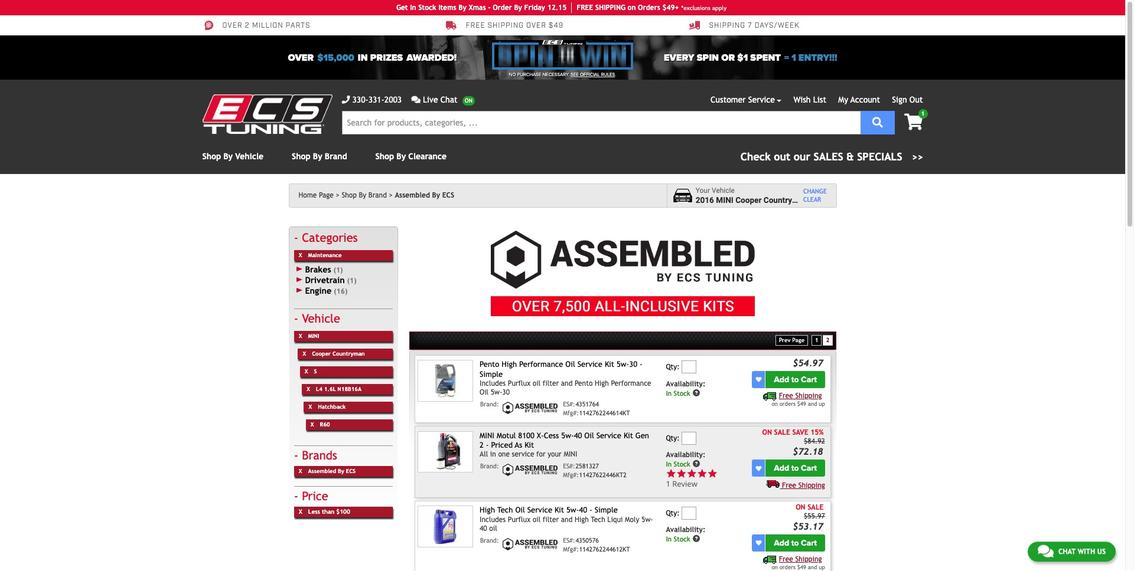 Task type: locate. For each thing, give the bounding box(es) containing it.
2 mfg#: from the top
[[563, 472, 579, 479]]

vehicle
[[235, 152, 264, 161], [712, 187, 735, 195], [302, 312, 340, 325]]

free down $54.97
[[779, 392, 793, 400]]

sale up $55.97
[[808, 504, 824, 512]]

question sign image down review
[[693, 535, 701, 543]]

sales & specials
[[814, 151, 903, 163]]

$49 down 12.15
[[549, 21, 564, 30]]

no purchase necessary. see official rules .
[[509, 72, 616, 77]]

assembled by ecs - corporate logo image for $53.17
[[501, 537, 560, 552]]

high tech oil service kit 5w-40 - simple link
[[480, 507, 618, 515]]

0 horizontal spatial l4
[[316, 386, 322, 393]]

add to cart for $53.17
[[774, 539, 817, 549]]

service inside dropdown button
[[748, 95, 775, 105]]

0 vertical spatial ecs
[[442, 191, 454, 200]]

$49 inside free shipping over $49 link
[[549, 21, 564, 30]]

filter down pento high performance oil service kit 5w-30 - simple "link"
[[543, 380, 559, 388]]

over for over $15,000 in prizes
[[288, 52, 314, 64]]

1 filter from the top
[[543, 380, 559, 388]]

shop by brand
[[292, 152, 347, 161], [342, 191, 387, 200]]

purflux down high tech oil service kit 5w-40 - simple "link"
[[508, 516, 531, 524]]

5w- inside mini motul 8100 x-cess 5w-40 oil service kit gen 2 - priced as kit all in one service for your mini
[[561, 432, 574, 440]]

shopping cart image
[[904, 114, 923, 131]]

0 vertical spatial pento
[[480, 361, 499, 369]]

change
[[803, 188, 827, 195]]

0 vertical spatial tech
[[497, 507, 513, 515]]

2 star image from the left
[[687, 469, 697, 479]]

1 vertical spatial question sign image
[[693, 535, 701, 543]]

free down xmas
[[466, 21, 485, 30]]

1 to from the top
[[791, 375, 799, 385]]

3 availability: from the top
[[666, 526, 706, 535]]

0 horizontal spatial pento
[[480, 361, 499, 369]]

1 question sign image from the top
[[693, 460, 701, 468]]

mini right '2016' at the top right
[[716, 195, 734, 205]]

$49
[[549, 21, 564, 30], [797, 401, 806, 408], [797, 565, 806, 571]]

sales
[[814, 151, 843, 163]]

add to cart down $53.17
[[774, 539, 817, 549]]

to down $54.97
[[791, 375, 799, 385]]

es#4350576 - 1142762244612kt - high tech oil service kit 5w-40 - simple  - includes purflux oil filter and high tech liqui moly 5w-40 oil - assembled by ecs - mini image
[[418, 507, 473, 548]]

cart
[[801, 375, 817, 385], [801, 464, 817, 474], [801, 539, 817, 549]]

comments image left chat with us
[[1038, 545, 1054, 559]]

0 vertical spatial shop by brand
[[292, 152, 347, 161]]

1 vertical spatial shop by brand link
[[342, 191, 393, 200]]

performance
[[519, 361, 563, 369], [611, 380, 651, 388]]

comments image for chat
[[1038, 545, 1054, 559]]

2 up all
[[480, 441, 484, 450]]

1 vertical spatial brand
[[369, 191, 387, 200]]

shop by brand link for home page
[[342, 191, 393, 200]]

add to wish list image for 15%
[[756, 466, 762, 472]]

2 filter from the top
[[543, 516, 559, 524]]

assembled by ecs - corporate logo image down high tech oil service kit 5w-40 - simple "link"
[[501, 537, 560, 552]]

2 cart from the top
[[801, 464, 817, 474]]

shipping down $54.97
[[795, 392, 822, 400]]

3 qty: from the top
[[666, 510, 680, 518]]

0 vertical spatial cooper
[[736, 195, 762, 205]]

3 to from the top
[[791, 539, 799, 549]]

s inside your vehicle 2016 mini cooper countryman s hatchback l4 1.6l
[[810, 195, 815, 205]]

2 qty: from the top
[[666, 435, 680, 443]]

service right customer
[[748, 95, 775, 105]]

wish list link
[[794, 95, 827, 105]]

1 horizontal spatial cooper
[[736, 195, 762, 205]]

brand: for $53.17
[[480, 537, 499, 545]]

1 qty: from the top
[[666, 364, 680, 372]]

0 vertical spatial $49
[[549, 21, 564, 30]]

s down the change at the top of the page
[[810, 195, 815, 205]]

sale left save
[[774, 429, 790, 437]]

assembled by ecs - corporate logo image
[[501, 401, 560, 416], [501, 463, 560, 478], [501, 537, 560, 552]]

hatchback inside your vehicle 2016 mini cooper countryman s hatchback l4 1.6l
[[817, 195, 856, 205]]

shop for shop by brand link related to shop by vehicle
[[292, 152, 311, 161]]

3 add to cart button from the top
[[766, 535, 825, 552]]

vehicle right your
[[712, 187, 735, 195]]

0 vertical spatial in
[[358, 52, 368, 64]]

mfg#: down 4351764
[[563, 410, 579, 417]]

add for $53.17
[[774, 539, 789, 549]]

x for x maintenance brakes (1) drivetrain (1) engine (16)
[[299, 252, 302, 259]]

shop
[[202, 152, 221, 161], [292, 152, 311, 161], [375, 152, 394, 161], [342, 191, 357, 200]]

0 vertical spatial shop by brand link
[[292, 152, 347, 161]]

1 vertical spatial es#:
[[563, 463, 575, 470]]

free shipping on orders $49 and up down $53.17
[[772, 556, 825, 571]]

0 vertical spatial orders
[[780, 401, 796, 408]]

2 vertical spatial add to wish list image
[[756, 541, 762, 547]]

tech
[[497, 507, 513, 515], [591, 516, 605, 524]]

0 vertical spatial add
[[774, 375, 789, 385]]

comments image for live
[[411, 96, 421, 104]]

brand for home page
[[369, 191, 387, 200]]

purchase
[[517, 72, 541, 77]]

simple up "liqui"
[[595, 507, 618, 515]]

orders up save
[[780, 401, 796, 408]]

brand left assembled by ecs
[[369, 191, 387, 200]]

(1) up drivetrain
[[333, 266, 343, 275]]

mini inside your vehicle 2016 mini cooper countryman s hatchback l4 1.6l
[[716, 195, 734, 205]]

in
[[410, 4, 416, 12], [666, 390, 672, 398], [666, 461, 672, 469], [666, 536, 672, 544]]

shop for the shop by clearance link
[[375, 152, 394, 161]]

2 includes from the top
[[480, 516, 506, 524]]

3 add from the top
[[774, 539, 789, 549]]

1 vertical spatial 40
[[579, 507, 587, 515]]

0 vertical spatial page
[[319, 191, 334, 200]]

countryman
[[764, 195, 808, 205], [333, 351, 365, 357]]

5w- up the motul
[[491, 389, 502, 397]]

1 vertical spatial add to wish list image
[[756, 466, 762, 472]]

1 add to wish list image from the top
[[756, 377, 762, 383]]

comments image
[[411, 96, 421, 104], [1038, 545, 1054, 559]]

less
[[308, 509, 320, 515]]

1 vertical spatial ecs
[[346, 468, 356, 475]]

see
[[571, 72, 579, 77]]

0 vertical spatial chat
[[441, 95, 458, 105]]

to for $53.17
[[791, 539, 799, 549]]

2 vertical spatial 2
[[480, 441, 484, 450]]

0 vertical spatial assembled
[[395, 191, 430, 200]]

x inside brands x assembled by ecs
[[299, 468, 302, 475]]

1.6l down the specials
[[869, 195, 885, 205]]

purflux down pento high performance oil service kit 5w-30 - simple "link"
[[508, 380, 531, 388]]

includes
[[480, 380, 506, 388], [480, 516, 506, 524]]

2 link
[[823, 335, 833, 346]]

official
[[580, 72, 600, 77]]

2 to from the top
[[791, 464, 799, 474]]

2 vertical spatial on
[[772, 565, 778, 571]]

4 star image from the left
[[707, 469, 718, 479]]

0 vertical spatial vehicle
[[235, 152, 264, 161]]

*exclusions
[[681, 4, 711, 11]]

1 vertical spatial 1.6l
[[324, 386, 336, 393]]

over 2 million parts link
[[202, 20, 310, 31]]

x for x cooper countryman
[[303, 351, 306, 357]]

0 horizontal spatial sale
[[774, 429, 790, 437]]

0 vertical spatial 40
[[574, 432, 582, 440]]

1 star image from the left
[[676, 469, 687, 479]]

vehicle up x mini
[[302, 312, 340, 325]]

- inside high tech oil service kit 5w-40 - simple includes purflux oil filter and high tech liqui moly 5w- 40 oil
[[590, 507, 592, 515]]

and inside pento high performance oil service kit 5w-30 - simple includes purflux oil filter and pento high performance oil 5w-30
[[561, 380, 573, 388]]

stock
[[418, 4, 436, 12], [674, 390, 690, 398], [674, 461, 690, 469], [674, 536, 690, 544]]

no
[[509, 72, 516, 77]]

1 horizontal spatial tech
[[591, 516, 605, 524]]

in right "get"
[[410, 4, 416, 12]]

0 vertical spatial on
[[628, 4, 636, 12]]

1 1 review link from the top
[[666, 469, 750, 490]]

1 horizontal spatial hatchback
[[817, 195, 856, 205]]

add to cart button down $53.17
[[766, 535, 825, 552]]

add to cart button up free shipping
[[766, 460, 825, 477]]

1 vertical spatial pento
[[575, 380, 593, 388]]

s
[[810, 195, 815, 205], [314, 368, 317, 375]]

3 cart from the top
[[801, 539, 817, 549]]

1 availability: in stock from the top
[[666, 380, 706, 398]]

hatchback down x l4 1.6l n18b16a
[[318, 404, 346, 410]]

2 horizontal spatial 2
[[826, 337, 830, 344]]

oil right es#4350576 - 1142762244612kt - high tech oil service kit 5w-40 - simple  - includes purflux oil filter and high tech liqui moly 5w-40 oil - assembled by ecs - mini "image"
[[489, 525, 497, 533]]

0 vertical spatial add to cart
[[774, 375, 817, 385]]

1 horizontal spatial 2
[[480, 441, 484, 450]]

2 add to cart from the top
[[774, 464, 817, 474]]

1 availability: from the top
[[666, 380, 706, 389]]

oil up "es#: 4351764 mfg#: 1142762244614kt" on the bottom of page
[[566, 361, 575, 369]]

0 vertical spatial purflux
[[508, 380, 531, 388]]

service down for
[[527, 507, 552, 515]]

2 vertical spatial cart
[[801, 539, 817, 549]]

over left the "million"
[[222, 21, 243, 30]]

0 vertical spatial add to cart button
[[766, 372, 825, 389]]

1 add to cart button from the top
[[766, 372, 825, 389]]

es#: for $53.17
[[563, 537, 575, 545]]

on
[[628, 4, 636, 12], [772, 401, 778, 408], [772, 565, 778, 571]]

- inside pento high performance oil service kit 5w-30 - simple includes purflux oil filter and pento high performance oil 5w-30
[[640, 361, 643, 369]]

sale for $53.17
[[808, 504, 824, 512]]

40 right cess
[[574, 432, 582, 440]]

and down pento high performance oil service kit 5w-30 - simple "link"
[[561, 380, 573, 388]]

oil down service
[[515, 507, 525, 515]]

motul
[[497, 432, 516, 440]]

oil down high tech oil service kit 5w-40 - simple "link"
[[533, 516, 541, 524]]

5w- right moly
[[642, 516, 653, 524]]

0 vertical spatial 1.6l
[[869, 195, 885, 205]]

and inside high tech oil service kit 5w-40 - simple includes purflux oil filter and high tech liqui moly 5w- 40 oil
[[561, 516, 573, 524]]

2 add to wish list image from the top
[[756, 466, 762, 472]]

kit down "8100"
[[525, 441, 534, 450]]

es#: inside es#: 4350576 mfg#: 1142762244612kt
[[563, 537, 575, 545]]

0 vertical spatial brand
[[325, 152, 347, 161]]

in inside mini motul 8100 x-cess 5w-40 oil service kit gen 2 - priced as kit all in one service for your mini
[[490, 451, 496, 459]]

None text field
[[682, 432, 697, 445]]

1 vertical spatial s
[[314, 368, 317, 375]]

review
[[672, 479, 698, 490]]

page right home
[[319, 191, 334, 200]]

add to wish list image
[[756, 377, 762, 383], [756, 466, 762, 472], [756, 541, 762, 547]]

star image
[[676, 469, 687, 479], [687, 469, 697, 479], [697, 469, 707, 479], [707, 469, 718, 479]]

sale for $72.18
[[774, 429, 790, 437]]

0 vertical spatial cart
[[801, 375, 817, 385]]

3 mfg#: from the top
[[563, 546, 579, 553]]

0 vertical spatial availability:
[[666, 380, 706, 389]]

pento right es#4351764 - 1142762244614kt - pento high performance oil service kit 5w-30 - simple  - includes purflux oil filter and pento high performance oil 5w-30 - assembled by ecs - mini image
[[480, 361, 499, 369]]

2 es#: from the top
[[563, 463, 575, 470]]

question sign image
[[693, 389, 701, 398]]

purflux inside pento high performance oil service kit 5w-30 - simple includes purflux oil filter and pento high performance oil 5w-30
[[508, 380, 531, 388]]

cart for 15%
[[801, 464, 817, 474]]

(1)
[[333, 266, 343, 275], [347, 277, 357, 285]]

40
[[574, 432, 582, 440], [579, 507, 587, 515], [480, 525, 487, 533]]

availability: up star icon
[[666, 451, 706, 460]]

kit up "es#: 4351764 mfg#: 1142762244614kt" on the bottom of page
[[605, 361, 614, 369]]

my account
[[838, 95, 880, 105]]

in right all
[[490, 451, 496, 459]]

pento high performance oil service kit 5w-30 - simple includes purflux oil filter and pento high performance oil 5w-30
[[480, 361, 651, 397]]

cooper inside your vehicle 2016 mini cooper countryman s hatchback l4 1.6l
[[736, 195, 762, 205]]

3 assembled by ecs - corporate logo image from the top
[[501, 537, 560, 552]]

0 vertical spatial qty:
[[666, 364, 680, 372]]

one
[[498, 451, 510, 459]]

1 vertical spatial sale
[[808, 504, 824, 512]]

0 vertical spatial question sign image
[[693, 460, 701, 468]]

2 up from the top
[[819, 565, 825, 571]]

0 vertical spatial to
[[791, 375, 799, 385]]

1 mfg#: from the top
[[563, 410, 579, 417]]

0 vertical spatial (1)
[[333, 266, 343, 275]]

2 free shipping on orders $49 and up from the top
[[772, 556, 825, 571]]

2 purflux from the top
[[508, 516, 531, 524]]

on left save
[[762, 429, 772, 437]]

simple right es#4351764 - 1142762244614kt - pento high performance oil service kit 5w-30 - simple  - includes purflux oil filter and pento high performance oil 5w-30 - assembled by ecs - mini image
[[480, 370, 503, 379]]

page right prev
[[792, 337, 805, 344]]

3 add to cart from the top
[[774, 539, 817, 549]]

vehicle inside your vehicle 2016 mini cooper countryman s hatchback l4 1.6l
[[712, 187, 735, 195]]

1 horizontal spatial s
[[810, 195, 815, 205]]

free shipping image
[[763, 393, 777, 401], [766, 480, 780, 489], [763, 556, 777, 565]]

add to cart button
[[766, 372, 825, 389], [766, 460, 825, 477], [766, 535, 825, 552]]

high
[[502, 361, 517, 369], [595, 380, 609, 388], [480, 507, 495, 515], [575, 516, 589, 524]]

(1) up (16)
[[347, 277, 357, 285]]

40 up the 4350576
[[579, 507, 587, 515]]

0 horizontal spatial in
[[358, 52, 368, 64]]

availability:
[[666, 380, 706, 389], [666, 451, 706, 460], [666, 526, 706, 535]]

1 vertical spatial purflux
[[508, 516, 531, 524]]

1.6l up x hatchback
[[324, 386, 336, 393]]

1 vertical spatial in
[[490, 451, 496, 459]]

l4 down sales & specials
[[858, 195, 867, 205]]

es#:
[[563, 401, 575, 408], [563, 463, 575, 470], [563, 537, 575, 545]]

0 horizontal spatial 1.6l
[[324, 386, 336, 393]]

0 vertical spatial availability: in stock
[[666, 380, 706, 398]]

0 vertical spatial comments image
[[411, 96, 421, 104]]

1 vertical spatial 2
[[826, 337, 830, 344]]

0 horizontal spatial simple
[[480, 370, 503, 379]]

1 brand: from the top
[[480, 401, 499, 408]]

0 horizontal spatial vehicle
[[235, 152, 264, 161]]

1 assembled by ecs - corporate logo image from the top
[[501, 401, 560, 416]]

oil inside high tech oil service kit 5w-40 - simple includes purflux oil filter and high tech liqui moly 5w- 40 oil
[[515, 507, 525, 515]]

orders
[[638, 4, 660, 12]]

shop by brand link right home page link
[[342, 191, 393, 200]]

0 vertical spatial up
[[819, 401, 825, 408]]

es#: left 4351764
[[563, 401, 575, 408]]

2 brand: from the top
[[480, 463, 499, 470]]

prev page
[[779, 337, 805, 344]]

es#2581327 - 11427622446kt2 - mini motul 8100 x-cess 5w-40 oil service kit gen 2 - priced as kit - all in one service for your mini - assembled by ecs - mini image
[[418, 432, 473, 473]]

page for home page
[[319, 191, 334, 200]]

shipping 7 days/week
[[709, 21, 800, 30]]

2 add from the top
[[774, 464, 789, 474]]

comments image inside the "chat with us" link
[[1038, 545, 1054, 559]]

on inside on sale save 15% $84.92 $72.18
[[762, 429, 772, 437]]

1 down out at the right of page
[[921, 110, 925, 117]]

0 vertical spatial l4
[[858, 195, 867, 205]]

in up star icon
[[666, 461, 672, 469]]

customer service
[[711, 95, 775, 105]]

brand
[[325, 152, 347, 161], [369, 191, 387, 200]]

brands
[[302, 449, 337, 462]]

1 purflux from the top
[[508, 380, 531, 388]]

l4 up x hatchback
[[316, 386, 322, 393]]

cooper up x s
[[312, 351, 331, 357]]

page
[[319, 191, 334, 200], [792, 337, 805, 344]]

shop by brand right home page link
[[342, 191, 387, 200]]

1 add to cart from the top
[[774, 375, 817, 385]]

2 vertical spatial to
[[791, 539, 799, 549]]

0 horizontal spatial 1 link
[[812, 335, 822, 346]]

assembled by ecs - corporate logo image down service
[[501, 463, 560, 478]]

$49+
[[662, 4, 679, 12]]

2581327
[[576, 463, 599, 470]]

1 link left 2 link
[[812, 335, 822, 346]]

rules
[[601, 72, 615, 77]]

4351764
[[576, 401, 599, 408]]

30 up 1142762244614kt
[[629, 361, 637, 369]]

mfg#: down the 4350576
[[563, 546, 579, 553]]

on inside on sale $55.97 $53.17
[[796, 504, 806, 512]]

shop for shop by vehicle link
[[202, 152, 221, 161]]

n18b16a
[[338, 386, 362, 393]]

save
[[792, 429, 808, 437]]

comments image left live
[[411, 96, 421, 104]]

wish list
[[794, 95, 827, 105]]

$53.17
[[793, 522, 823, 532]]

1 es#: from the top
[[563, 401, 575, 408]]

mfg#: for $53.17
[[563, 546, 579, 553]]

2 right prev page on the right bottom of the page
[[826, 337, 830, 344]]

free shipping image for 15%
[[766, 480, 780, 489]]

x inside x maintenance brakes (1) drivetrain (1) engine (16)
[[299, 252, 302, 259]]

$49 up save
[[797, 401, 806, 408]]

2 vertical spatial assembled by ecs - corporate logo image
[[501, 537, 560, 552]]

sale inside on sale save 15% $84.92 $72.18
[[774, 429, 790, 437]]

$49 for the topmost free shipping image
[[797, 401, 806, 408]]

es#4351764 - 1142762244614kt - pento high performance oil service kit 5w-30 - simple  - includes purflux oil filter and pento high performance oil 5w-30 - assembled by ecs - mini image
[[418, 361, 473, 402]]

by up home page link
[[313, 152, 322, 161]]

mfg#: inside es#: 4350576 mfg#: 1142762244612kt
[[563, 546, 579, 553]]

2 vertical spatial es#:
[[563, 537, 575, 545]]

up up 15%
[[819, 401, 825, 408]]

home
[[299, 191, 317, 200]]

oil down pento high performance oil service kit 5w-30 - simple "link"
[[533, 380, 541, 388]]

pento high performance oil service kit 5w-30 - simple link
[[480, 361, 643, 379]]

chat right live
[[441, 95, 458, 105]]

order
[[493, 4, 512, 12]]

es#: left the 4350576
[[563, 537, 575, 545]]

shop by brand up home page link
[[292, 152, 347, 161]]

40 inside mini motul 8100 x-cess 5w-40 oil service kit gen 2 - priced as kit all in one service for your mini
[[574, 432, 582, 440]]

shop by brand link up home page link
[[292, 152, 347, 161]]

page for prev page
[[792, 337, 805, 344]]

purflux
[[508, 380, 531, 388], [508, 516, 531, 524]]

1 vertical spatial 1 link
[[812, 335, 822, 346]]

es#: 2581327 mfg#: 11427622446kt2
[[563, 463, 627, 479]]

availability: for on sale
[[666, 526, 706, 535]]

mfg#: inside es#: 2581327 mfg#: 11427622446kt2
[[563, 472, 579, 479]]

1 horizontal spatial l4
[[858, 195, 867, 205]]

includes inside high tech oil service kit 5w-40 - simple includes purflux oil filter and high tech liqui moly 5w- 40 oil
[[480, 516, 506, 524]]

3 brand: from the top
[[480, 537, 499, 545]]

mfg#: down 2581327
[[563, 472, 579, 479]]

kit inside high tech oil service kit 5w-40 - simple includes purflux oil filter and high tech liqui moly 5w- 40 oil
[[555, 507, 564, 515]]

comments image inside "live chat" link
[[411, 96, 421, 104]]

1 link down sign out "link"
[[895, 109, 928, 132]]

assembled down shop by clearance
[[395, 191, 430, 200]]

1 vertical spatial filter
[[543, 516, 559, 524]]

0 vertical spatial oil
[[533, 380, 541, 388]]

0 vertical spatial free shipping on orders $49 and up
[[772, 392, 825, 408]]

over
[[526, 21, 547, 30]]

l4 inside your vehicle 2016 mini cooper countryman s hatchback l4 1.6l
[[858, 195, 867, 205]]

0 horizontal spatial assembled
[[308, 468, 336, 475]]

330-
[[352, 95, 368, 105]]

free ship ping on orders $49+ *exclusions apply
[[577, 4, 727, 12]]

1 includes from the top
[[480, 380, 506, 388]]

1 vertical spatial simple
[[595, 507, 618, 515]]

brand for shop by vehicle
[[325, 152, 347, 161]]

tech down one
[[497, 507, 513, 515]]

30 up the motul
[[502, 389, 510, 397]]

x for x s
[[305, 368, 308, 375]]

0 horizontal spatial page
[[319, 191, 334, 200]]

ecs
[[442, 191, 454, 200], [346, 468, 356, 475]]

2 vertical spatial add
[[774, 539, 789, 549]]

2 assembled by ecs - corporate logo image from the top
[[501, 463, 560, 478]]

40 for $53.17
[[579, 507, 587, 515]]

mfg#:
[[563, 410, 579, 417], [563, 472, 579, 479], [563, 546, 579, 553]]

3 availability: in stock from the top
[[666, 526, 706, 544]]

brand: up the motul
[[480, 401, 499, 408]]

3 es#: from the top
[[563, 537, 575, 545]]

qty:
[[666, 364, 680, 372], [666, 435, 680, 443], [666, 510, 680, 518]]

qty: for $54.97
[[666, 364, 680, 372]]

1 left 2 link
[[815, 337, 819, 344]]

add to wish list image for $53.17
[[756, 541, 762, 547]]

1 vertical spatial assembled by ecs - corporate logo image
[[501, 463, 560, 478]]

mfg#: inside "es#: 4351764 mfg#: 1142762244614kt"
[[563, 410, 579, 417]]

prev
[[779, 337, 791, 344]]

None text field
[[682, 361, 697, 374], [682, 507, 697, 520], [682, 361, 697, 374], [682, 507, 697, 520]]

3 add to wish list image from the top
[[756, 541, 762, 547]]

tech left "liqui"
[[591, 516, 605, 524]]

shop by vehicle
[[202, 152, 264, 161]]

1 up from the top
[[819, 401, 825, 408]]

add
[[774, 375, 789, 385], [774, 464, 789, 474], [774, 539, 789, 549]]

1 vertical spatial on
[[796, 504, 806, 512]]

2 orders from the top
[[780, 565, 796, 571]]

stock left items
[[418, 4, 436, 12]]

mini motul 8100 x-cess 5w-40 oil service kit gen 2 - priced as kit link
[[480, 432, 649, 450]]

1 vertical spatial countryman
[[333, 351, 365, 357]]

engine
[[305, 286, 332, 296]]

1 horizontal spatial countryman
[[764, 195, 808, 205]]

mini motul 8100 x-cess 5w-40 oil service kit gen 2 - priced as kit all in one service for your mini
[[480, 432, 649, 459]]

1 vertical spatial availability: in stock
[[666, 451, 706, 469]]

add to cart up free shipping
[[774, 464, 817, 474]]

brand: right es#4350576 - 1142762244612kt - high tech oil service kit 5w-40 - simple  - includes purflux oil filter and high tech liqui moly 5w-40 oil - assembled by ecs - mini "image"
[[480, 537, 499, 545]]

1 vertical spatial (1)
[[347, 277, 357, 285]]

sign
[[892, 95, 907, 105]]

1 horizontal spatial 30
[[629, 361, 637, 369]]

by left xmas
[[459, 4, 467, 12]]

oil down 1142762244614kt
[[584, 432, 594, 440]]

x for x hatchback
[[309, 404, 312, 410]]

1 vertical spatial free shipping image
[[766, 480, 780, 489]]

countryman inside your vehicle 2016 mini cooper countryman s hatchback l4 1.6l
[[764, 195, 808, 205]]

to for 15%
[[791, 464, 799, 474]]

free shipping
[[782, 482, 825, 490]]

cooper
[[736, 195, 762, 205], [312, 351, 331, 357]]

es#: inside es#: 2581327 mfg#: 11427622446kt2
[[563, 463, 575, 470]]

question sign image
[[693, 460, 701, 468], [693, 535, 701, 543]]

1 horizontal spatial simple
[[595, 507, 618, 515]]

0 vertical spatial hatchback
[[817, 195, 856, 205]]

0 vertical spatial over
[[222, 21, 243, 30]]

sale inside on sale $55.97 $53.17
[[808, 504, 824, 512]]

30
[[629, 361, 637, 369], [502, 389, 510, 397]]

2 vertical spatial free shipping image
[[763, 556, 777, 565]]

1 horizontal spatial vehicle
[[302, 312, 340, 325]]

40 right es#4350576 - 1142762244612kt - high tech oil service kit 5w-40 - simple  - includes purflux oil filter and high tech liqui moly 5w-40 oil - assembled by ecs - mini "image"
[[480, 525, 487, 533]]

1 vertical spatial brand:
[[480, 463, 499, 470]]

add for 15%
[[774, 464, 789, 474]]

2 add to cart button from the top
[[766, 460, 825, 477]]

1 horizontal spatial sale
[[808, 504, 824, 512]]

1 horizontal spatial (1)
[[347, 277, 357, 285]]

service inside high tech oil service kit 5w-40 - simple includes purflux oil filter and high tech liqui moly 5w- 40 oil
[[527, 507, 552, 515]]

includes right es#4351764 - 1142762244614kt - pento high performance oil service kit 5w-30 - simple  - includes purflux oil filter and pento high performance oil 5w-30 - assembled by ecs - mini image
[[480, 380, 506, 388]]



Task type: describe. For each thing, give the bounding box(es) containing it.
=
[[784, 52, 789, 64]]

live
[[423, 95, 438, 105]]

shop for shop by brand link for home page
[[342, 191, 357, 200]]

sign out
[[892, 95, 923, 105]]

1 vertical spatial on
[[772, 401, 778, 408]]

qty: for on sale
[[666, 510, 680, 518]]

filter inside high tech oil service kit 5w-40 - simple includes purflux oil filter and high tech liqui moly 5w- 40 oil
[[543, 516, 559, 524]]

free shipping over $49 link
[[446, 20, 564, 31]]

1142762244612kt
[[579, 546, 630, 553]]

0 horizontal spatial 2
[[245, 21, 250, 30]]

1 cart from the top
[[801, 375, 817, 385]]

than
[[322, 509, 335, 515]]

$84.92
[[804, 438, 825, 446]]

.
[[615, 72, 616, 77]]

free down $53.17
[[779, 556, 793, 564]]

star image
[[666, 469, 676, 479]]

330-331-2003 link
[[342, 94, 402, 106]]

your vehicle 2016 mini cooper countryman s hatchback l4 1.6l
[[696, 187, 885, 205]]

1 vertical spatial 30
[[502, 389, 510, 397]]

1 horizontal spatial chat
[[1059, 548, 1076, 557]]

ecs inside brands x assembled by ecs
[[346, 468, 356, 475]]

cess
[[544, 432, 559, 440]]

1 right '='
[[792, 52, 796, 64]]

1 horizontal spatial pento
[[575, 380, 593, 388]]

331-
[[368, 95, 384, 105]]

by right home page link
[[359, 191, 366, 200]]

kit inside pento high performance oil service kit 5w-30 - simple includes purflux oil filter and pento high performance oil 5w-30
[[605, 361, 614, 369]]

my
[[838, 95, 848, 105]]

7
[[748, 21, 752, 30]]

by down ecs tuning image
[[223, 152, 233, 161]]

home page
[[299, 191, 334, 200]]

over 2 million parts
[[222, 21, 310, 30]]

es#: inside "es#: 4351764 mfg#: 1142762244614kt"
[[563, 401, 575, 408]]

add to cart button for 15%
[[766, 460, 825, 477]]

$15,000
[[317, 52, 354, 64]]

service inside pento high performance oil service kit 5w-30 - simple includes purflux oil filter and pento high performance oil 5w-30
[[578, 361, 603, 369]]

availability: in stock for on sale
[[666, 526, 706, 544]]

shipping
[[488, 21, 524, 30]]

1 add from the top
[[774, 375, 789, 385]]

1 vertical spatial tech
[[591, 516, 605, 524]]

add to cart for 15%
[[774, 464, 817, 474]]

2 inside mini motul 8100 x-cess 5w-40 oil service kit gen 2 - priced as kit all in one service for your mini
[[480, 441, 484, 450]]

and down $53.17
[[808, 565, 817, 571]]

0 horizontal spatial (1)
[[333, 266, 343, 275]]

x for x r60
[[311, 422, 314, 428]]

oil inside mini motul 8100 x-cess 5w-40 oil service kit gen 2 - priced as kit all in one service for your mini
[[584, 432, 594, 440]]

0 horizontal spatial s
[[314, 368, 317, 375]]

shipping down $53.17
[[795, 556, 822, 564]]

brands x assembled by ecs
[[299, 449, 356, 475]]

15%
[[811, 429, 824, 437]]

8100
[[518, 432, 535, 440]]

es#: 4351764 mfg#: 1142762244614kt
[[563, 401, 630, 417]]

in left question sign icon at the right bottom
[[666, 390, 672, 398]]

&
[[847, 151, 854, 163]]

5w- up the 4350576
[[567, 507, 579, 515]]

ecs tuning 'spin to win' contest logo image
[[492, 40, 633, 70]]

2003
[[384, 95, 402, 105]]

x for x mini
[[299, 333, 302, 339]]

330-331-2003
[[352, 95, 402, 105]]

over $15,000 in prizes
[[288, 52, 403, 64]]

drivetrain
[[305, 275, 345, 285]]

ecs tuning image
[[202, 95, 332, 134]]

out
[[910, 95, 923, 105]]

free up on sale $55.97 $53.17
[[782, 482, 796, 490]]

1 vertical spatial oil
[[533, 516, 541, 524]]

1.6l inside your vehicle 2016 mini cooper countryman s hatchback l4 1.6l
[[869, 195, 885, 205]]

0 vertical spatial free shipping image
[[763, 393, 777, 401]]

0 horizontal spatial countryman
[[333, 351, 365, 357]]

x r60
[[311, 422, 330, 428]]

price x less than $100
[[299, 489, 350, 515]]

$55.97
[[804, 513, 825, 521]]

1 horizontal spatial ecs
[[442, 191, 454, 200]]

every
[[664, 52, 695, 64]]

2 vertical spatial 40
[[480, 525, 487, 533]]

moly
[[625, 516, 640, 524]]

oil right es#4351764 - 1142762244614kt - pento high performance oil service kit 5w-30 - simple  - includes purflux oil filter and pento high performance oil 5w-30 - assembled by ecs - mini image
[[480, 389, 489, 397]]

12.15
[[547, 4, 567, 12]]

and up 15%
[[808, 401, 817, 408]]

xmas
[[469, 4, 486, 12]]

brand: for $72.18
[[480, 463, 499, 470]]

search image
[[872, 117, 883, 127]]

filter inside pento high performance oil service kit 5w-30 - simple includes purflux oil filter and pento high performance oil 5w-30
[[543, 380, 559, 388]]

see official rules link
[[571, 71, 615, 79]]

x inside price x less than $100
[[299, 509, 302, 515]]

on sale $55.97 $53.17
[[793, 504, 825, 532]]

in down 1 review
[[666, 536, 672, 544]]

mini down "mini motul 8100 x-cess 5w-40 oil service kit gen 2 - priced as kit" link
[[564, 451, 577, 459]]

1 vertical spatial performance
[[611, 380, 651, 388]]

phone image
[[342, 96, 350, 104]]

1 vertical spatial l4
[[316, 386, 322, 393]]

0 horizontal spatial chat
[[441, 95, 458, 105]]

2 vertical spatial vehicle
[[302, 312, 340, 325]]

includes inside pento high performance oil service kit 5w-30 - simple includes purflux oil filter and pento high performance oil 5w-30
[[480, 380, 506, 388]]

1 orders from the top
[[780, 401, 796, 408]]

specials
[[857, 151, 903, 163]]

kit left the gen
[[624, 432, 633, 440]]

0 horizontal spatial tech
[[497, 507, 513, 515]]

as
[[515, 441, 522, 450]]

stock down 1 review
[[674, 536, 690, 544]]

$54.97
[[793, 358, 823, 369]]

chat with us
[[1059, 548, 1106, 557]]

mfg#: for $72.18
[[563, 472, 579, 479]]

gen
[[636, 432, 649, 440]]

*exclusions apply link
[[681, 3, 727, 12]]

3 star image from the left
[[697, 469, 707, 479]]

simple inside high tech oil service kit 5w-40 - simple includes purflux oil filter and high tech liqui moly 5w- 40 oil
[[595, 507, 618, 515]]

shop by brand link for shop by vehicle
[[292, 152, 347, 161]]

sales & specials link
[[741, 149, 923, 165]]

for
[[536, 451, 546, 459]]

every spin or $1 spent = 1 entry!!!
[[664, 52, 837, 64]]

change clear
[[803, 188, 827, 203]]

1 free shipping on orders $49 and up from the top
[[772, 392, 825, 408]]

free shipping image for $53.17
[[763, 556, 777, 565]]

$1
[[737, 52, 748, 64]]

on for $53.17
[[796, 504, 806, 512]]

chat with us link
[[1028, 542, 1116, 562]]

brakes
[[305, 265, 331, 275]]

account
[[851, 95, 880, 105]]

cart for $53.17
[[801, 539, 817, 549]]

add to cart button for $53.17
[[766, 535, 825, 552]]

x l4 1.6l n18b16a
[[307, 386, 362, 393]]

prizes
[[370, 52, 403, 64]]

by down the clearance
[[432, 191, 440, 200]]

get in stock items by xmas - order by friday 12.15
[[396, 4, 567, 12]]

shop by brand for shop by vehicle
[[292, 152, 347, 161]]

parts
[[286, 21, 310, 30]]

maintenance
[[308, 252, 342, 259]]

your
[[696, 187, 710, 195]]

mini up "x cooper countryman"
[[308, 333, 319, 339]]

up for the topmost free shipping image
[[819, 401, 825, 408]]

2 1 review link from the top
[[666, 479, 718, 490]]

my account link
[[838, 95, 880, 105]]

11427622446kt2
[[579, 472, 627, 479]]

40 for $72.18
[[574, 432, 582, 440]]

free
[[577, 4, 593, 12]]

x-
[[537, 432, 544, 440]]

categories
[[302, 231, 358, 244]]

get
[[396, 4, 408, 12]]

clear link
[[803, 196, 827, 204]]

or
[[721, 52, 735, 64]]

Search text field
[[342, 111, 861, 135]]

up for free shipping image for $53.17
[[819, 565, 825, 571]]

2 availability: in stock from the top
[[666, 451, 706, 469]]

0 horizontal spatial performance
[[519, 361, 563, 369]]

1 left review
[[666, 479, 670, 490]]

by right order in the left top of the page
[[514, 4, 522, 12]]

by inside brands x assembled by ecs
[[338, 468, 344, 475]]

assembled by ecs - corporate logo image for $72.18
[[501, 463, 560, 478]]

2 availability: from the top
[[666, 451, 706, 460]]

purflux inside high tech oil service kit 5w-40 - simple includes purflux oil filter and high tech liqui moly 5w- 40 oil
[[508, 516, 531, 524]]

simple inside pento high performance oil service kit 5w-30 - simple includes purflux oil filter and pento high performance oil 5w-30
[[480, 370, 503, 379]]

$49 for free shipping image for $53.17
[[797, 565, 806, 571]]

entry!!!
[[799, 52, 837, 64]]

mini up priced
[[480, 432, 494, 440]]

stock up star icon
[[674, 461, 690, 469]]

$100
[[336, 509, 350, 515]]

oil inside pento high performance oil service kit 5w-30 - simple includes purflux oil filter and pento high performance oil 5w-30
[[533, 380, 541, 388]]

assembled inside brands x assembled by ecs
[[308, 468, 336, 475]]

2 vertical spatial oil
[[489, 525, 497, 533]]

1 horizontal spatial assembled
[[395, 191, 430, 200]]

over for over 2 million parts
[[222, 21, 243, 30]]

availability: for $54.97
[[666, 380, 706, 389]]

on sale save 15% $84.92 $72.18
[[762, 429, 825, 458]]

on for $72.18
[[762, 429, 772, 437]]

es#: for $72.18
[[563, 463, 575, 470]]

your
[[548, 451, 562, 459]]

spin
[[697, 52, 719, 64]]

us
[[1097, 548, 1106, 557]]

5w- up "es#: 4351764 mfg#: 1142762244614kt" on the bottom of page
[[617, 361, 629, 369]]

es#: 4350576 mfg#: 1142762244612kt
[[563, 537, 630, 553]]

- inside mini motul 8100 x-cess 5w-40 oil service kit gen 2 - priced as kit all in one service for your mini
[[486, 441, 489, 450]]

x hatchback
[[309, 404, 346, 410]]

necessary.
[[543, 72, 570, 77]]

service inside mini motul 8100 x-cess 5w-40 oil service kit gen 2 - priced as kit all in one service for your mini
[[596, 432, 621, 440]]

x maintenance brakes (1) drivetrain (1) engine (16)
[[299, 252, 357, 296]]

assembled by ecs
[[395, 191, 454, 200]]

1 vertical spatial hatchback
[[318, 404, 346, 410]]

0 horizontal spatial cooper
[[312, 351, 331, 357]]

x for x l4 1.6l n18b16a
[[307, 386, 310, 393]]

change link
[[803, 188, 827, 196]]

with
[[1078, 548, 1095, 557]]

2 question sign image from the top
[[693, 535, 701, 543]]

home page link
[[299, 191, 340, 200]]

shop by brand for home page
[[342, 191, 387, 200]]

shipping down the apply
[[709, 21, 746, 30]]

x mini
[[299, 333, 319, 339]]

friday
[[524, 4, 545, 12]]

by left the clearance
[[397, 152, 406, 161]]

availability: in stock for $54.97
[[666, 380, 706, 398]]

0 vertical spatial 1 link
[[895, 109, 928, 132]]

shipping up $55.97
[[799, 482, 825, 490]]

stock left question sign icon at the right bottom
[[674, 390, 690, 398]]

list
[[813, 95, 827, 105]]

live chat
[[423, 95, 458, 105]]



Task type: vqa. For each thing, say whether or not it's contained in the screenshot.
Es#2695482 - 030-3Kt2 - 19" Style 030 Wheels - Staggered Set Of Four - 19X8.5" Et35/19X9.5" Et40 72.6Cb 5X120 - Hyper Silver - Alzor - Bmw IMAGE at the left of page
no



